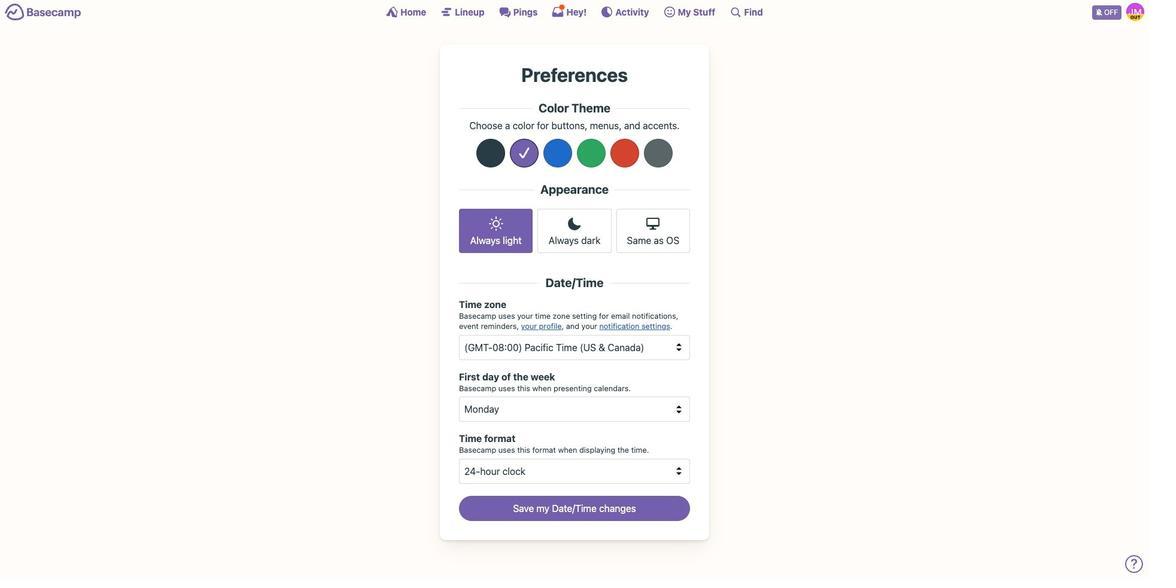 Task type: vqa. For each thing, say whether or not it's contained in the screenshot.
Main element
yes



Task type: locate. For each thing, give the bounding box(es) containing it.
main element
[[0, 0, 1149, 23]]

keyboard shortcut: ⌘ + / image
[[730, 6, 742, 18]]

None submit
[[459, 496, 690, 521]]



Task type: describe. For each thing, give the bounding box(es) containing it.
switch accounts image
[[5, 3, 81, 22]]

jer mill image
[[1127, 3, 1144, 21]]



